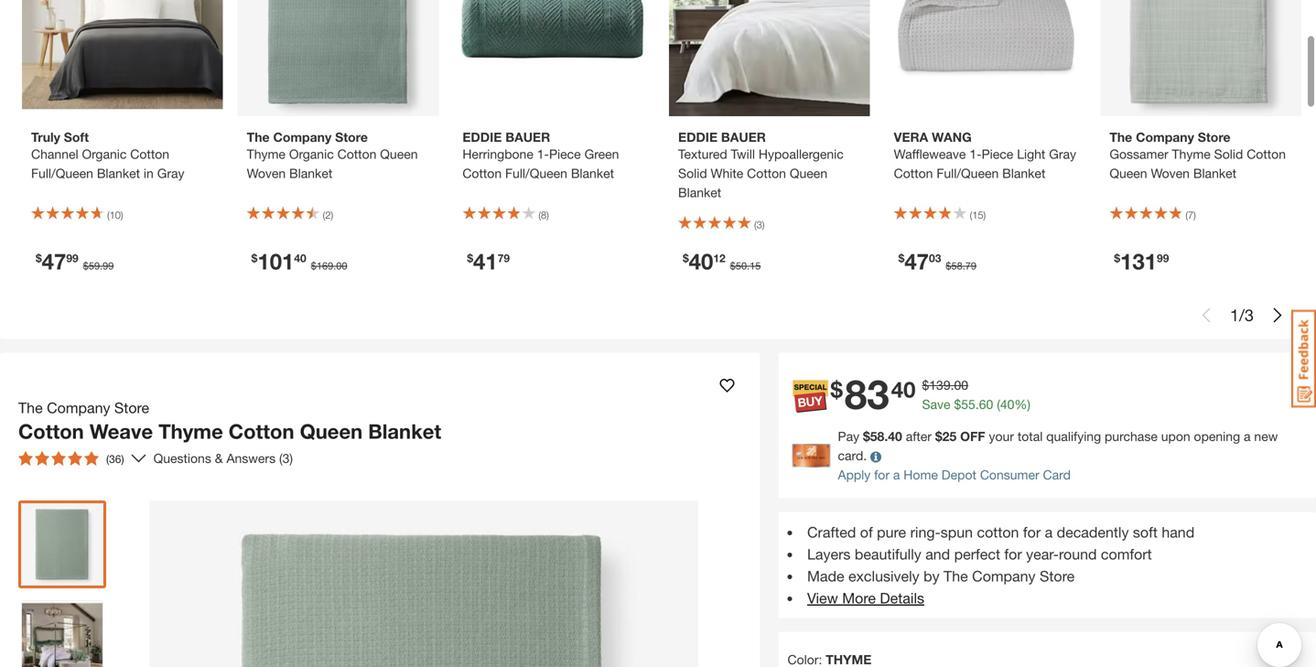 Task type: locate. For each thing, give the bounding box(es) containing it.
your
[[989, 429, 1014, 444]]

( 3 )
[[754, 219, 765, 231]]

0 horizontal spatial 99
[[66, 252, 78, 265]]

( down eddie bauer herringbone 1-piece green cotton full/queen blanket
[[538, 209, 541, 221]]

0 horizontal spatial 3
[[757, 219, 762, 231]]

company for thyme
[[273, 130, 332, 145]]

) down the vera wang waffleweave 1-piece light gray cotton full/queen blanket
[[983, 209, 986, 221]]

131
[[1120, 248, 1157, 274]]

1 vertical spatial 15
[[750, 260, 761, 272]]

0 horizontal spatial 1-
[[537, 147, 549, 162]]

bauer up twill
[[721, 130, 766, 145]]

cotton inside eddie bauer herringbone 1-piece green cotton full/queen blanket
[[462, 166, 502, 181]]

waffleweave
[[894, 147, 966, 162]]

2 woven from the left
[[1151, 166, 1190, 181]]

blanket inside the company store cotton weave thyme cotton queen blanket
[[368, 419, 441, 444]]

bauer inside eddie bauer herringbone 1-piece green cotton full/queen blanket
[[505, 130, 550, 145]]

( up $ 40 12 $ 50 . 15
[[754, 219, 757, 231]]

0 horizontal spatial eddie
[[462, 130, 502, 145]]

2
[[325, 209, 331, 221]]

card.
[[838, 448, 867, 463]]

full/queen
[[31, 166, 93, 181], [505, 166, 567, 181], [937, 166, 999, 181]]

15 right 50
[[750, 260, 761, 272]]

2 piece from the left
[[982, 147, 1013, 162]]

0 vertical spatial gray
[[1049, 147, 1076, 162]]

0 horizontal spatial thyme
[[159, 419, 223, 444]]

10
[[110, 209, 121, 221]]

0 horizontal spatial 00
[[336, 260, 347, 272]]

apply now image
[[792, 444, 838, 468]]

1 vertical spatial for
[[1023, 524, 1041, 541]]

queen inside eddie bauer textured twill hypoallergenic solid white cotton queen blanket
[[790, 166, 827, 181]]

0 horizontal spatial gray
[[157, 166, 184, 181]]

bauer inside eddie bauer textured twill hypoallergenic solid white cotton queen blanket
[[721, 130, 766, 145]]

2 horizontal spatial a
[[1244, 429, 1251, 444]]

.
[[100, 260, 103, 272], [333, 260, 336, 272], [747, 260, 750, 272], [963, 260, 965, 272], [951, 378, 954, 393], [975, 397, 979, 412]]

40
[[689, 248, 713, 274], [294, 252, 306, 265], [891, 376, 916, 402], [1000, 397, 1014, 412]]

79 inside $ 47 03 $ 58 . 79
[[965, 260, 977, 272]]

piece inside eddie bauer herringbone 1-piece green cotton full/queen blanket
[[549, 147, 581, 162]]

$ 131 99
[[1114, 248, 1169, 274]]

. inside '$ 47 99 $ 59 . 99'
[[100, 260, 103, 272]]

solid inside eddie bauer textured twill hypoallergenic solid white cotton queen blanket
[[678, 166, 707, 181]]

store down the thyme organic cotton queen woven blanket 'image'
[[335, 130, 368, 145]]

details
[[880, 589, 924, 607]]

2 eddie from the left
[[678, 130, 718, 145]]

1 horizontal spatial thyme
[[247, 147, 286, 162]]

2 vertical spatial for
[[1004, 546, 1022, 563]]

/
[[1239, 305, 1245, 325]]

47 for channel organic cotton full/queen blanket in gray
[[42, 248, 66, 274]]

total
[[1018, 429, 1043, 444]]

soft
[[1133, 524, 1158, 541]]

5 stars image
[[18, 451, 99, 466]]

cotton inside the company store thyme organic cotton queen woven blanket
[[337, 147, 377, 162]]

1 horizontal spatial 1-
[[970, 147, 982, 162]]

0 horizontal spatial for
[[874, 467, 890, 482]]

eddie bauer textured twill hypoallergenic solid white cotton queen blanket
[[678, 130, 844, 200]]

waffleweave 1-piece light gray cotton full/queen blanket image
[[885, 0, 1086, 116]]

thyme
[[247, 147, 286, 162], [1172, 147, 1211, 162], [159, 419, 223, 444]]

cotton inside the company store gossamer thyme solid cotton queen woven blanket
[[1247, 147, 1286, 162]]

( down the company store gossamer thyme solid cotton queen woven blanket
[[1186, 209, 1188, 221]]

3 up $ 40 12 $ 50 . 15
[[757, 219, 762, 231]]

the company store bed blankets ko33 q thyme 64.0 image
[[22, 504, 103, 585]]

1 piece from the left
[[549, 147, 581, 162]]

woven
[[247, 166, 286, 181], [1151, 166, 1190, 181]]

woven inside the company store thyme organic cotton queen woven blanket
[[247, 166, 286, 181]]

by
[[924, 568, 940, 585]]

blanket inside eddie bauer herringbone 1-piece green cotton full/queen blanket
[[571, 166, 614, 181]]

( 2 )
[[323, 209, 333, 221]]

save
[[922, 397, 951, 412]]

gossamer thyme solid cotton queen woven blanket image
[[1100, 0, 1301, 116]]

for down info icon
[[874, 467, 890, 482]]

1 vertical spatial solid
[[678, 166, 707, 181]]

1- inside eddie bauer herringbone 1-piece green cotton full/queen blanket
[[537, 147, 549, 162]]

1- for 41
[[537, 147, 549, 162]]

store
[[335, 130, 368, 145], [1198, 130, 1231, 145], [114, 399, 149, 417], [1040, 568, 1075, 585]]

bauer up herringbone
[[505, 130, 550, 145]]

company for cotton
[[47, 399, 110, 417]]

store for organic
[[335, 130, 368, 145]]

0 horizontal spatial piece
[[549, 147, 581, 162]]

solid down textured
[[678, 166, 707, 181]]

99 inside $ 131 99
[[1157, 252, 1169, 265]]

a left new
[[1244, 429, 1251, 444]]

1 horizontal spatial gray
[[1049, 147, 1076, 162]]

cotton
[[977, 524, 1019, 541]]

79
[[498, 252, 510, 265], [965, 260, 977, 272]]

company inside the company store cotton weave thyme cotton queen blanket
[[47, 399, 110, 417]]

this is the first slide image
[[1199, 308, 1214, 323]]

full/queen down wang
[[937, 166, 999, 181]]

hypoallergenic
[[759, 147, 844, 162]]

47 left 59
[[42, 248, 66, 274]]

store inside the company store thyme organic cotton queen woven blanket
[[335, 130, 368, 145]]

2 full/queen from the left
[[505, 166, 567, 181]]

1 organic from the left
[[82, 147, 127, 162]]

comfort
[[1101, 546, 1152, 563]]

company
[[273, 130, 332, 145], [1136, 130, 1194, 145], [47, 399, 110, 417], [972, 568, 1036, 585]]

light
[[1017, 147, 1045, 162]]

1 vertical spatial gray
[[157, 166, 184, 181]]

store down 'year-'
[[1040, 568, 1075, 585]]

eddie inside eddie bauer herringbone 1-piece green cotton full/queen blanket
[[462, 130, 502, 145]]

for up 'year-'
[[1023, 524, 1041, 541]]

40 left save
[[891, 376, 916, 402]]

3 right "1"
[[1245, 305, 1254, 325]]

1 bauer from the left
[[505, 130, 550, 145]]

. for $ 101 40 $ 169 . 00
[[333, 260, 336, 272]]

company down perfect
[[972, 568, 1036, 585]]

0 horizontal spatial solid
[[678, 166, 707, 181]]

0 horizontal spatial a
[[893, 467, 900, 482]]

0 horizontal spatial organic
[[82, 147, 127, 162]]

1 horizontal spatial solid
[[1214, 147, 1243, 162]]

1
[[1230, 305, 1239, 325]]

0 vertical spatial a
[[1244, 429, 1251, 444]]

blanket inside truly soft channel organic cotton full/queen blanket in gray
[[97, 166, 140, 181]]

company inside the company store gossamer thyme solid cotton queen woven blanket
[[1136, 130, 1194, 145]]

woven down gossamer
[[1151, 166, 1190, 181]]

. inside $ 47 03 $ 58 . 79
[[963, 260, 965, 272]]

0 vertical spatial solid
[[1214, 147, 1243, 162]]

thyme inside the company store cotton weave thyme cotton queen blanket
[[159, 419, 223, 444]]

hand
[[1162, 524, 1195, 541]]

bauer
[[505, 130, 550, 145], [721, 130, 766, 145]]

3 full/queen from the left
[[937, 166, 999, 181]]

1 horizontal spatial eddie
[[678, 130, 718, 145]]

eddie up textured
[[678, 130, 718, 145]]

$ 47 03 $ 58 . 79
[[898, 248, 977, 274]]

15
[[972, 209, 983, 221], [750, 260, 761, 272]]

2 vertical spatial a
[[1045, 524, 1053, 541]]

1 horizontal spatial organic
[[289, 147, 334, 162]]

store for weave
[[114, 399, 149, 417]]

$ inside $ 83 40
[[831, 376, 843, 402]]

queen inside the company store thyme organic cotton queen woven blanket
[[380, 147, 418, 162]]

00 inside $ 139 . 00 save $ 55 . 60 ( 40 %)
[[954, 378, 968, 393]]

15 inside $ 40 12 $ 50 . 15
[[750, 260, 761, 272]]

a inside crafted of pure ring-spun cotton for a decadently soft hand layers beautifully and perfect for year-round comfort made exclusively by the company store view more details
[[1045, 524, 1053, 541]]

company up gossamer
[[1136, 130, 1194, 145]]

2 bauer from the left
[[721, 130, 766, 145]]

)
[[121, 209, 123, 221], [331, 209, 333, 221], [546, 209, 549, 221], [983, 209, 986, 221], [1194, 209, 1196, 221], [762, 219, 765, 231]]

47 left the 58
[[905, 248, 929, 274]]

$ 101 40 $ 169 . 00
[[251, 248, 347, 274]]

store up weave
[[114, 399, 149, 417]]

questions
[[153, 451, 211, 466]]

1 horizontal spatial bauer
[[721, 130, 766, 145]]

) down truly soft channel organic cotton full/queen blanket in gray
[[121, 209, 123, 221]]

. inside $ 101 40 $ 169 . 00
[[333, 260, 336, 272]]

the inside the company store gossamer thyme solid cotton queen woven blanket
[[1110, 130, 1132, 145]]

piece left green
[[549, 147, 581, 162]]

( right the 60
[[997, 397, 1000, 412]]

1 horizontal spatial piece
[[982, 147, 1013, 162]]

store down gossamer thyme solid cotton queen woven blanket image
[[1198, 130, 1231, 145]]

piece left light
[[982, 147, 1013, 162]]

(36) button
[[11, 444, 131, 473]]

1 vertical spatial a
[[893, 467, 900, 482]]

twill
[[731, 147, 755, 162]]

1 horizontal spatial woven
[[1151, 166, 1190, 181]]

2 47 from the left
[[905, 248, 929, 274]]

woven up 101
[[247, 166, 286, 181]]

1-
[[537, 147, 549, 162], [970, 147, 982, 162]]

00 up 55
[[954, 378, 968, 393]]

60
[[979, 397, 993, 412]]

15 down the vera wang waffleweave 1-piece light gray cotton full/queen blanket
[[972, 209, 983, 221]]

40 inside $ 101 40 $ 169 . 00
[[294, 252, 306, 265]]

soft
[[64, 130, 89, 145]]

1 vertical spatial 3
[[1245, 305, 1254, 325]]

$ 41 79
[[467, 248, 510, 274]]

$ inside $ 131 99
[[1114, 252, 1120, 265]]

1- right herringbone
[[537, 147, 549, 162]]

queen inside the company store cotton weave thyme cotton queen blanket
[[300, 419, 363, 444]]

( up $ 47 03 $ 58 . 79
[[970, 209, 972, 221]]

2 organic from the left
[[289, 147, 334, 162]]

00
[[336, 260, 347, 272], [954, 378, 968, 393]]

( up '$ 47 99 $ 59 . 99'
[[107, 209, 110, 221]]

0 horizontal spatial full/queen
[[31, 166, 93, 181]]

1 horizontal spatial 79
[[965, 260, 977, 272]]

card
[[1043, 467, 1071, 482]]

the inside the company store thyme organic cotton queen woven blanket
[[247, 130, 270, 145]]

cotton inside the vera wang waffleweave 1-piece light gray cotton full/queen blanket
[[894, 166, 933, 181]]

company inside the company store thyme organic cotton queen woven blanket
[[273, 130, 332, 145]]

1 horizontal spatial full/queen
[[505, 166, 567, 181]]

thyme organic cotton queen woven blanket image
[[238, 0, 439, 116]]

gray right light
[[1049, 147, 1076, 162]]

organic inside truly soft channel organic cotton full/queen blanket in gray
[[82, 147, 127, 162]]

1 47 from the left
[[42, 248, 66, 274]]

organic
[[82, 147, 127, 162], [289, 147, 334, 162]]

the for cotton
[[18, 399, 43, 417]]

( 7 )
[[1186, 209, 1196, 221]]

full/queen down channel
[[31, 166, 93, 181]]

full/queen inside truly soft channel organic cotton full/queen blanket in gray
[[31, 166, 93, 181]]

1 horizontal spatial 00
[[954, 378, 968, 393]]

( inside $ 139 . 00 save $ 55 . 60 ( 40 %)
[[997, 397, 1000, 412]]

1 eddie from the left
[[462, 130, 502, 145]]

eddie inside eddie bauer textured twill hypoallergenic solid white cotton queen blanket
[[678, 130, 718, 145]]

a left home
[[893, 467, 900, 482]]

0 horizontal spatial 47
[[42, 248, 66, 274]]

2 1- from the left
[[970, 147, 982, 162]]

cotton inside truly soft channel organic cotton full/queen blanket in gray
[[130, 147, 169, 162]]

40 right the 60
[[1000, 397, 1014, 412]]

( for truly soft channel organic cotton full/queen blanket in gray
[[107, 209, 110, 221]]

41
[[473, 248, 498, 274]]

1 horizontal spatial a
[[1045, 524, 1053, 541]]

2 horizontal spatial full/queen
[[937, 166, 999, 181]]

gray right in
[[157, 166, 184, 181]]

organic down the soft
[[82, 147, 127, 162]]

company for gossamer
[[1136, 130, 1194, 145]]

2 horizontal spatial thyme
[[1172, 147, 1211, 162]]

1- for $
[[970, 147, 982, 162]]

depot
[[942, 467, 977, 482]]

1 full/queen from the left
[[31, 166, 93, 181]]

1 horizontal spatial 47
[[905, 248, 929, 274]]

solid right gossamer
[[1214, 147, 1243, 162]]

0 horizontal spatial 15
[[750, 260, 761, 272]]

company up 2
[[273, 130, 332, 145]]

$ inside $ 41 79
[[467, 252, 473, 265]]

2 horizontal spatial 99
[[1157, 252, 1169, 265]]

99 for 47
[[66, 252, 78, 265]]

made
[[807, 568, 844, 585]]

0 horizontal spatial woven
[[247, 166, 286, 181]]

organic up ( 2 )
[[289, 147, 334, 162]]

store inside the company store gossamer thyme solid cotton queen woven blanket
[[1198, 130, 1231, 145]]

crafted
[[807, 524, 856, 541]]

solid inside the company store gossamer thyme solid cotton queen woven blanket
[[1214, 147, 1243, 162]]

pure
[[877, 524, 906, 541]]

cotton inside eddie bauer textured twill hypoallergenic solid white cotton queen blanket
[[747, 166, 786, 181]]

1 1- from the left
[[537, 147, 549, 162]]

store inside the company store cotton weave thyme cotton queen blanket
[[114, 399, 149, 417]]

1 woven from the left
[[247, 166, 286, 181]]

queen inside the company store gossamer thyme solid cotton queen woven blanket
[[1110, 166, 1147, 181]]

( up 169
[[323, 209, 325, 221]]

40 left 169
[[294, 252, 306, 265]]

piece inside the vera wang waffleweave 1-piece light gray cotton full/queen blanket
[[982, 147, 1013, 162]]

a up 'year-'
[[1045, 524, 1053, 541]]

1- inside the vera wang waffleweave 1-piece light gray cotton full/queen blanket
[[970, 147, 982, 162]]

0 vertical spatial 15
[[972, 209, 983, 221]]

) down eddie bauer textured twill hypoallergenic solid white cotton queen blanket
[[762, 219, 765, 231]]

47 for waffleweave 1-piece light gray cotton full/queen blanket
[[905, 248, 929, 274]]

0 horizontal spatial bauer
[[505, 130, 550, 145]]

. inside $ 40 12 $ 50 . 15
[[747, 260, 750, 272]]

00 right 169
[[336, 260, 347, 272]]

bauer for 41
[[505, 130, 550, 145]]

blanket inside the company store gossamer thyme solid cotton queen woven blanket
[[1193, 166, 1237, 181]]

for down cotton
[[1004, 546, 1022, 563]]

the inside the company store cotton weave thyme cotton queen blanket
[[18, 399, 43, 417]]

solid
[[1214, 147, 1243, 162], [678, 166, 707, 181]]

1- down wang
[[970, 147, 982, 162]]

79 inside $ 41 79
[[498, 252, 510, 265]]

) down the company store gossamer thyme solid cotton queen woven blanket
[[1194, 209, 1196, 221]]

0 horizontal spatial 79
[[498, 252, 510, 265]]

) up 169
[[331, 209, 333, 221]]

herringbone
[[462, 147, 533, 162]]

for
[[874, 467, 890, 482], [1023, 524, 1041, 541], [1004, 546, 1022, 563]]

83
[[845, 370, 889, 418]]

eddie up herringbone
[[462, 130, 502, 145]]

company up weave
[[47, 399, 110, 417]]

0 vertical spatial 00
[[336, 260, 347, 272]]

piece for 41
[[549, 147, 581, 162]]

1 horizontal spatial 15
[[972, 209, 983, 221]]

full/queen up the ( 8 )
[[505, 166, 567, 181]]

company inside crafted of pure ring-spun cotton for a decadently soft hand layers beautifully and perfect for year-round comfort made exclusively by the company store view more details
[[972, 568, 1036, 585]]

woven inside the company store gossamer thyme solid cotton queen woven blanket
[[1151, 166, 1190, 181]]

weave
[[90, 419, 153, 444]]

1 vertical spatial 00
[[954, 378, 968, 393]]



Task type: vqa. For each thing, say whether or not it's contained in the screenshot.
Delivering
no



Task type: describe. For each thing, give the bounding box(es) containing it.
piece for $
[[982, 147, 1013, 162]]

(36)
[[106, 453, 124, 466]]

pay
[[838, 429, 859, 444]]

year-
[[1026, 546, 1059, 563]]

consumer
[[980, 467, 1039, 482]]

info image
[[870, 452, 881, 463]]

textured twill hypoallergenic solid white cotton queen blanket image
[[669, 0, 870, 116]]

eddie for 41
[[462, 130, 502, 145]]

58.40
[[870, 429, 902, 444]]

169
[[317, 260, 333, 272]]

%)
[[1014, 397, 1031, 412]]

139
[[929, 378, 951, 393]]

( for eddie bauer herringbone 1-piece green cotton full/queen blanket
[[538, 209, 541, 221]]

( 8 )
[[538, 209, 549, 221]]

a inside your total qualifying purchase upon opening a new card.
[[1244, 429, 1251, 444]]

channel
[[31, 147, 78, 162]]

( 10 )
[[107, 209, 123, 221]]

truly soft channel organic cotton full/queen blanket in gray
[[31, 130, 184, 181]]

$ 47 99 $ 59 . 99
[[36, 248, 114, 274]]

round
[[1059, 546, 1097, 563]]

0 vertical spatial 3
[[757, 219, 762, 231]]

( for vera wang waffleweave 1-piece light gray cotton full/queen blanket
[[970, 209, 972, 221]]

blanket inside the vera wang waffleweave 1-piece light gray cotton full/queen blanket
[[1002, 166, 1046, 181]]

the company store link
[[18, 397, 157, 419]]

gray inside truly soft channel organic cotton full/queen blanket in gray
[[157, 166, 184, 181]]

. for $ 47 99 $ 59 . 99
[[100, 260, 103, 272]]

and
[[925, 546, 950, 563]]

crafted of pure ring-spun cotton for a decadently soft hand layers beautifully and perfect for year-round comfort made exclusively by the company store view more details
[[807, 524, 1195, 607]]

$ 139 . 00 save $ 55 . 60 ( 40 %)
[[922, 378, 1031, 412]]

organic inside the company store thyme organic cotton queen woven blanket
[[289, 147, 334, 162]]

the company store bed blankets ko33 q thyme e1.1 image
[[22, 601, 103, 667]]

layers
[[807, 546, 851, 563]]

the for gossamer
[[1110, 130, 1132, 145]]

more
[[842, 589, 876, 607]]

feedback link image
[[1291, 309, 1316, 408]]

1 / 3
[[1230, 305, 1254, 325]]

thyme inside the company store gossamer thyme solid cotton queen woven blanket
[[1172, 147, 1211, 162]]

1 horizontal spatial 3
[[1245, 305, 1254, 325]]

beautifully
[[855, 546, 921, 563]]

pay $ 58.40 after $ 25 off
[[838, 429, 985, 444]]

upon
[[1161, 429, 1190, 444]]

spun
[[941, 524, 973, 541]]

the inside crafted of pure ring-spun cotton for a decadently soft hand layers beautifully and perfect for year-round comfort made exclusively by the company store view more details
[[944, 568, 968, 585]]

( for the company store gossamer thyme solid cotton queen woven blanket
[[1186, 209, 1188, 221]]

thyme inside the company store thyme organic cotton queen woven blanket
[[247, 147, 286, 162]]

( for eddie bauer textured twill hypoallergenic solid white cotton queen blanket
[[754, 219, 757, 231]]

store for thyme
[[1198, 130, 1231, 145]]

full/queen inside eddie bauer herringbone 1-piece green cotton full/queen blanket
[[505, 166, 567, 181]]

40 left 50
[[689, 248, 713, 274]]

03
[[929, 252, 941, 265]]

qualifying
[[1046, 429, 1101, 444]]

apply for a home depot consumer card link
[[838, 467, 1071, 482]]

0 vertical spatial for
[[874, 467, 890, 482]]

2 horizontal spatial for
[[1023, 524, 1041, 541]]

the company store thyme organic cotton queen woven blanket
[[247, 130, 418, 181]]

99 for 131
[[1157, 252, 1169, 265]]

. for $ 40 12 $ 50 . 15
[[747, 260, 750, 272]]

blanket inside eddie bauer textured twill hypoallergenic solid white cotton queen blanket
[[678, 185, 721, 200]]

apply
[[838, 467, 871, 482]]

7
[[1188, 209, 1194, 221]]

truly
[[31, 130, 60, 145]]

( 15 )
[[970, 209, 986, 221]]

solid for 131
[[1214, 147, 1243, 162]]

apply for a home depot consumer card
[[838, 467, 1071, 482]]

$ 83 40
[[831, 370, 916, 418]]

) for $ 47 99 $ 59 . 99
[[121, 209, 123, 221]]

new
[[1254, 429, 1278, 444]]

eddie bauer herringbone 1-piece green cotton full/queen blanket
[[462, 130, 619, 181]]

store inside crafted of pure ring-spun cotton for a decadently soft hand layers beautifully and perfect for year-round comfort made exclusively by the company store view more details
[[1040, 568, 1075, 585]]

the company store gossamer thyme solid cotton queen woven blanket
[[1110, 130, 1286, 181]]

1 horizontal spatial for
[[1004, 546, 1022, 563]]

the for thyme
[[247, 130, 270, 145]]

50
[[736, 260, 747, 272]]

ring-
[[910, 524, 941, 541]]

gossamer
[[1110, 147, 1168, 162]]

) for $ 47 03 $ 58 . 79
[[983, 209, 986, 221]]

00 inside $ 101 40 $ 169 . 00
[[336, 260, 347, 272]]

59
[[89, 260, 100, 272]]

decadently
[[1057, 524, 1129, 541]]

40 inside $ 139 . 00 save $ 55 . 60 ( 40 %)
[[1000, 397, 1014, 412]]

(3)
[[279, 451, 293, 466]]

channel organic cotton full/queen blanket in gray image
[[22, 0, 223, 116]]

55
[[961, 397, 975, 412]]

the company store cotton weave thyme cotton queen blanket
[[18, 399, 441, 444]]

textured
[[678, 147, 727, 162]]

gray inside the vera wang waffleweave 1-piece light gray cotton full/queen blanket
[[1049, 147, 1076, 162]]

in
[[144, 166, 154, 181]]

after
[[906, 429, 932, 444]]

of
[[860, 524, 873, 541]]

101
[[257, 248, 294, 274]]

58
[[951, 260, 963, 272]]

herringbone 1-piece green cotton full/queen blanket image
[[453, 0, 654, 116]]

green
[[584, 147, 619, 162]]

) for $ 101 40 $ 169 . 00
[[331, 209, 333, 221]]

answers
[[226, 451, 276, 466]]

full/queen inside the vera wang waffleweave 1-piece light gray cotton full/queen blanket
[[937, 166, 999, 181]]

your total qualifying purchase upon opening a new card.
[[838, 429, 1278, 463]]

view more details link
[[807, 589, 924, 607]]

) for $ 40 12 $ 50 . 15
[[762, 219, 765, 231]]

eddie for $
[[678, 130, 718, 145]]

8
[[541, 209, 546, 221]]

view
[[807, 589, 838, 607]]

questions & answers (3)
[[153, 451, 293, 466]]

wang
[[932, 130, 972, 145]]

blanket inside the company store thyme organic cotton queen woven blanket
[[289, 166, 332, 181]]

&
[[215, 451, 223, 466]]

. for $ 47 03 $ 58 . 79
[[963, 260, 965, 272]]

bauer for $
[[721, 130, 766, 145]]

1 horizontal spatial 99
[[103, 260, 114, 272]]

25
[[942, 429, 957, 444]]

home
[[904, 467, 938, 482]]

solid for $
[[678, 166, 707, 181]]

exclusively
[[848, 568, 920, 585]]

off
[[960, 429, 985, 444]]

) down eddie bauer herringbone 1-piece green cotton full/queen blanket
[[546, 209, 549, 221]]

purchase
[[1105, 429, 1158, 444]]

(36) link
[[11, 444, 146, 473]]

40 inside $ 83 40
[[891, 376, 916, 402]]

12
[[713, 252, 726, 265]]

( for the company store thyme organic cotton queen woven blanket
[[323, 209, 325, 221]]

next slide image
[[1270, 308, 1285, 323]]



